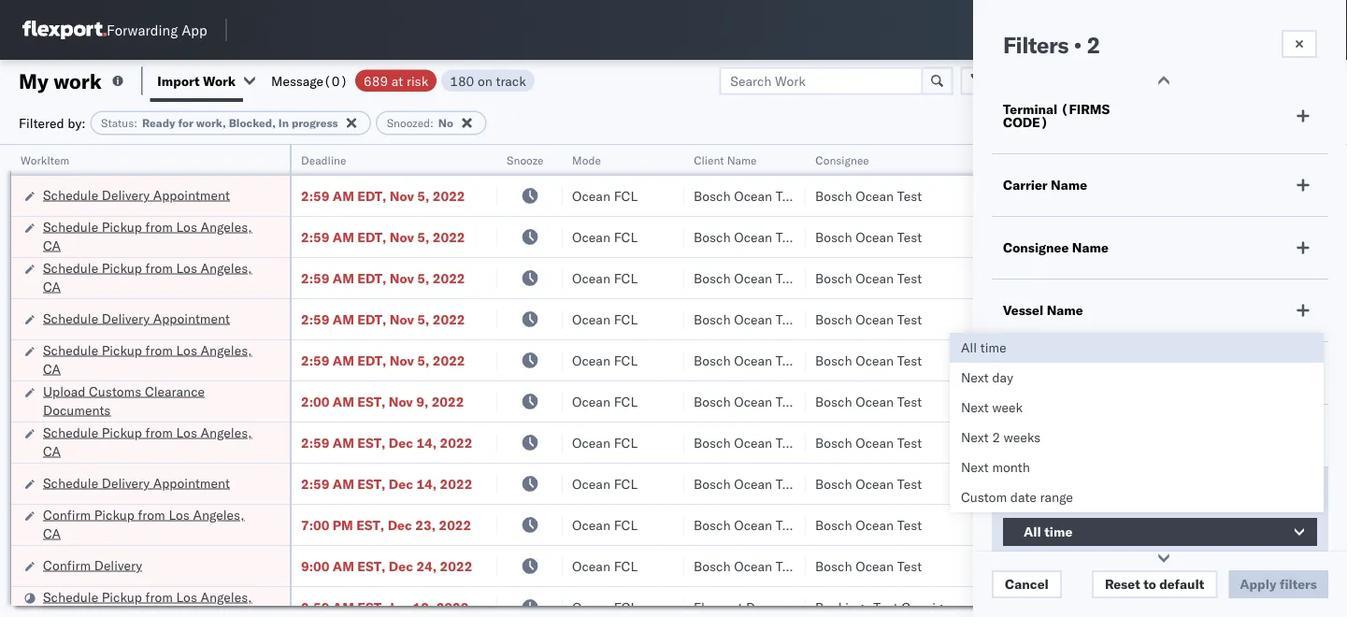 Task type: describe. For each thing, give the bounding box(es) containing it.
consignee name
[[1004, 239, 1109, 256]]

resize handle column header for flex id
[[1120, 145, 1143, 617]]

am for first 'schedule pickup from los angeles, ca' link from the top
[[333, 229, 354, 245]]

5 schedule pickup from los angeles, ca link from the top
[[43, 588, 266, 617]]

3 lhuu7894563, uetu5238478 from the top
[[1152, 516, 1343, 533]]

delivery inside button
[[94, 557, 142, 573]]

track
[[496, 72, 526, 89]]

quoted
[[1004, 365, 1049, 381]]

2 2:59 am est, dec 14, 2022 from the top
[[301, 476, 473, 492]]

2023
[[436, 599, 469, 615]]

2:00 am est, nov 9, 2022
[[301, 393, 464, 410]]

from for 5th 'schedule pickup from los angeles, ca' link from the top
[[145, 589, 173, 605]]

next for next week
[[961, 399, 989, 416]]

confirm delivery
[[43, 557, 142, 573]]

8 flex- from the top
[[1033, 517, 1073, 533]]

code)
[[1004, 114, 1049, 130]]

consignee right demo
[[784, 599, 847, 615]]

ca for 5th 'schedule pickup from los angeles, ca' link from the top
[[43, 607, 61, 617]]

3 appointment from the top
[[153, 475, 230, 491]]

cancel
[[1005, 576, 1049, 592]]

2 ocean fcl from the top
[[572, 229, 638, 245]]

mode
[[572, 153, 601, 167]]

upload customs clearance documents button
[[43, 382, 266, 421]]

weeks
[[1004, 429, 1041, 446]]

9:00
[[301, 558, 330, 574]]

terminal (firms code)
[[1004, 101, 1110, 130]]

4 ceau7522281, hlxu6269489,  from the top
[[1152, 311, 1348, 327]]

maeu97361
[[1274, 599, 1348, 615]]

4 schedule pickup from los angeles, ca button from the top
[[43, 423, 266, 462]]

4 flex-1846748 from the top
[[1033, 311, 1130, 327]]

2 flex- from the top
[[1033, 229, 1073, 245]]

los for fourth 'schedule pickup from los angeles, ca' link from the top of the page
[[176, 424, 197, 441]]

in
[[279, 116, 289, 130]]

2 abcdefg78 from the top
[[1274, 476, 1348, 492]]

3 uetu5238478 from the top
[[1252, 516, 1343, 533]]

8 2:59 from the top
[[301, 599, 330, 615]]

actions
[[1292, 153, 1330, 167]]

message
[[271, 72, 324, 89]]

5 ocean fcl from the top
[[572, 352, 638, 368]]

forwarding app
[[107, 21, 207, 39]]

resize handle column header for mode
[[662, 145, 685, 617]]

my
[[19, 68, 48, 94]]

progress
[[292, 116, 338, 130]]

from for second 'schedule pickup from los angeles, ca' link
[[145, 260, 173, 276]]

3 ceau7522281, hlxu6269489,  from the top
[[1152, 269, 1348, 286]]

delivery up customs
[[102, 310, 150, 326]]

confirm delivery link
[[43, 556, 142, 575]]

week
[[993, 399, 1023, 416]]

fcl for the confirm pickup from los angeles, ca link
[[614, 517, 638, 533]]

3 flex-1846748 from the top
[[1033, 270, 1130, 286]]

•
[[1074, 31, 1082, 59]]

flex-1889466 for confirm pickup from los angeles, ca
[[1033, 517, 1130, 533]]

workitem
[[21, 153, 70, 167]]

2 flex-1889466 from the top
[[1033, 476, 1130, 492]]

1 schedule from the top
[[43, 187, 98, 203]]

4 1846748 from the top
[[1073, 311, 1130, 327]]

test123456 for second 'schedule pickup from los angeles, ca' link
[[1274, 270, 1348, 286]]

1 1846748 from the top
[[1073, 188, 1130, 204]]

1 schedule pickup from los angeles, ca link from the top
[[43, 217, 266, 255]]

1 horizontal spatial 2
[[1087, 31, 1101, 59]]

7:00
[[301, 517, 330, 533]]

2 ceau7522281, hlxu6269489,  from the top
[[1152, 228, 1348, 245]]

confirm for confirm pickup from los angeles, ca
[[43, 506, 91, 523]]

4 flex- from the top
[[1033, 311, 1073, 327]]

7 ocean fcl from the top
[[572, 434, 638, 451]]

work,
[[196, 116, 226, 130]]

9 flex- from the top
[[1033, 558, 1073, 574]]

consignee inside button
[[816, 153, 869, 167]]

1 lhuu7894563, from the top
[[1152, 434, 1249, 450]]

pickup for first 'schedule pickup from los angeles, ca' link from the top
[[102, 218, 142, 235]]

dec up 7:00 pm est, dec 23, 2022
[[389, 476, 413, 492]]

los for 5th 'schedule pickup from los angeles, ca' link from the top
[[176, 589, 197, 605]]

2:59 am est, jan 13, 2023
[[301, 599, 469, 615]]

for
[[178, 116, 193, 130]]

6 2:59 from the top
[[301, 434, 330, 451]]

6 ceau7522281, from the top
[[1152, 393, 1248, 409]]

Search Shipments (/) text field
[[990, 16, 1170, 44]]

1 schedule delivery appointment from the top
[[43, 187, 230, 203]]

1 ceau7522281, hlxu6269489,  from the top
[[1152, 187, 1348, 203]]

2 2:59 from the top
[[301, 229, 330, 245]]

pickup for fourth 'schedule pickup from los angeles, ca' link from the top of the page
[[102, 424, 142, 441]]

4 edt, from the top
[[358, 311, 387, 327]]

filters
[[1004, 31, 1069, 59]]

resize handle column header for consignee
[[971, 145, 993, 617]]

4 test123456 from the top
[[1274, 311, 1348, 327]]

carrier
[[1004, 177, 1048, 193]]

(0)
[[324, 72, 348, 89]]

8 ocean fcl from the top
[[572, 476, 638, 492]]

5 schedule from the top
[[43, 342, 98, 358]]

: for snoozed
[[430, 116, 434, 130]]

4 lhuu7894563, from the top
[[1152, 557, 1249, 574]]

carrier name
[[1004, 177, 1088, 193]]

4 uetu5238478 from the top
[[1252, 557, 1343, 574]]

9 resize handle column header from the left
[[1314, 145, 1336, 617]]

test123456 for the upload customs clearance documents link at the left bottom
[[1274, 393, 1348, 410]]

abcdefg78 for schedule pickup from los angeles, ca
[[1274, 434, 1348, 451]]

work
[[54, 68, 102, 94]]

pickup for the confirm pickup from los angeles, ca link
[[94, 506, 135, 523]]

1889466 for schedule pickup from los angeles, ca
[[1073, 434, 1130, 451]]

1 flex- from the top
[[1033, 188, 1073, 204]]

1 schedule delivery appointment button from the top
[[43, 186, 230, 206]]

4 ocean fcl from the top
[[572, 311, 638, 327]]

1 2:59 am edt, nov 5, 2022 from the top
[[301, 188, 465, 204]]

angeles, for the confirm pickup from los angeles, ca link
[[193, 506, 245, 523]]

test123456 for 3rd 'schedule pickup from los angeles, ca' link from the bottom of the page
[[1274, 352, 1348, 368]]

1 am from the top
[[333, 188, 354, 204]]

am for fourth 'schedule pickup from los angeles, ca' link from the top of the page
[[333, 434, 354, 451]]

delivery down workitem button
[[102, 187, 150, 203]]

cancel button
[[992, 571, 1062, 599]]

client name
[[694, 153, 757, 167]]

abcdefg78 for confirm pickup from los angeles, ca
[[1274, 517, 1348, 533]]

next day
[[961, 369, 1014, 386]]

flex id button
[[993, 149, 1124, 167]]

9:00 am est, dec 24, 2022
[[301, 558, 473, 574]]

1 2:59 am est, dec 14, 2022 from the top
[[301, 434, 473, 451]]

3 lhuu7894563, from the top
[[1152, 516, 1249, 533]]

(firms
[[1061, 101, 1110, 117]]

2:59 am edt, nov 5, 2022 for second 'schedule pickup from los angeles, ca' link
[[301, 270, 465, 286]]

dec for schedule pickup from los angeles, ca
[[389, 434, 413, 451]]

next for next day
[[961, 369, 989, 386]]

9,
[[416, 393, 429, 410]]

resize handle column header for workitem
[[267, 145, 290, 617]]

risk
[[407, 72, 429, 89]]

2 hlxu6269489, from the top
[[1252, 228, 1347, 245]]

2:00
[[301, 393, 330, 410]]

on
[[478, 72, 493, 89]]

flex-1893174
[[1033, 599, 1130, 615]]

name for client name
[[727, 153, 757, 167]]

test123456 for first 'schedule pickup from los angeles, ca' link from the top
[[1274, 229, 1348, 245]]

10 flex- from the top
[[1033, 599, 1073, 615]]

my work
[[19, 68, 102, 94]]

3 schedule delivery appointment from the top
[[43, 475, 230, 491]]

11 ocean fcl from the top
[[572, 599, 638, 615]]

forwarding app link
[[22, 21, 207, 39]]

est, right pm
[[357, 517, 385, 533]]

fcl for the upload customs clearance documents link at the left bottom
[[614, 393, 638, 410]]

8 am from the top
[[333, 476, 354, 492]]

2 schedule delivery appointment button from the top
[[43, 309, 230, 330]]

snooze
[[507, 153, 544, 167]]

flex id
[[1003, 153, 1038, 167]]

schedule pickup from los angeles, ca for second 'schedule pickup from los angeles, ca' link
[[43, 260, 252, 295]]

4 ceau7522281, from the top
[[1152, 311, 1248, 327]]

1 lhuu7894563, uetu5238478 from the top
[[1152, 434, 1343, 450]]

4 am from the top
[[333, 311, 354, 327]]

from for first 'schedule pickup from los angeles, ca' link from the top
[[145, 218, 173, 235]]

numbers
[[1152, 160, 1199, 174]]

7 2:59 from the top
[[301, 476, 330, 492]]

custom
[[961, 489, 1007, 506]]

am for confirm delivery link
[[333, 558, 354, 574]]

fcl for 5th 'schedule pickup from los angeles, ca' link from the top
[[614, 599, 638, 615]]

upload
[[43, 383, 86, 399]]

los for the confirm pickup from los angeles, ca link
[[169, 506, 190, 523]]

arrival date
[[1004, 490, 1079, 506]]

4 schedule pickup from los angeles, ca link from the top
[[43, 423, 266, 461]]

am for 3rd 'schedule pickup from los angeles, ca' link from the bottom of the page
[[333, 352, 354, 368]]

2 lhuu7894563, uetu5238478 from the top
[[1152, 475, 1343, 491]]

2 schedule pickup from los angeles, ca button from the top
[[43, 259, 266, 298]]

blocked,
[[229, 116, 276, 130]]

pickup for 3rd 'schedule pickup from los angeles, ca' link from the bottom of the page
[[102, 342, 142, 358]]

1 test123456 from the top
[[1274, 188, 1348, 204]]

reset to default button
[[1092, 571, 1218, 599]]

1 appointment from the top
[[153, 187, 230, 203]]

day
[[993, 369, 1014, 386]]

1 2:59 from the top
[[301, 188, 330, 204]]

6 ceau7522281, hlxu6269489,  from the top
[[1152, 393, 1348, 409]]

id
[[1026, 153, 1038, 167]]

0 horizontal spatial 2
[[993, 429, 1001, 446]]

fcl for confirm delivery link
[[614, 558, 638, 574]]

resize handle column header for deadline
[[475, 145, 498, 617]]

bookings
[[816, 599, 870, 615]]

snoozed : no
[[387, 116, 453, 130]]

8 fcl from the top
[[614, 476, 638, 492]]

ca for fourth 'schedule pickup from los angeles, ca' link from the top of the page
[[43, 443, 61, 459]]

6 schedule from the top
[[43, 424, 98, 441]]

mode button
[[563, 149, 666, 167]]

flexport
[[694, 599, 743, 615]]

bookings test consignee
[[816, 599, 965, 615]]

delivery up confirm pickup from los angeles, ca at the left bottom
[[102, 475, 150, 491]]

5, for 3rd 'schedule pickup from los angeles, ca' link from the bottom of the page
[[417, 352, 430, 368]]

5 schedule pickup from los angeles, ca button from the top
[[43, 588, 266, 617]]

container numbers button
[[1143, 141, 1246, 175]]

3 flex- from the top
[[1033, 270, 1073, 286]]

dec for confirm pickup from los angeles, ca
[[388, 517, 412, 533]]

next for next month
[[961, 459, 989, 476]]

angeles, for 5th 'schedule pickup from los angeles, ca' link from the top
[[201, 589, 252, 605]]

0 vertical spatial date
[[1108, 365, 1137, 381]]

5 1846748 from the top
[[1073, 352, 1130, 368]]

5 edt, from the top
[[358, 352, 387, 368]]

pickup for second 'schedule pickup from los angeles, ca' link
[[102, 260, 142, 276]]

5 flex- from the top
[[1033, 352, 1073, 368]]

snoozed
[[387, 116, 430, 130]]

fcl for 3rd 'schedule pickup from los angeles, ca' link from the bottom of the page
[[614, 352, 638, 368]]

1 horizontal spatial deadline
[[1004, 427, 1059, 444]]

2:59 am edt, nov 5, 2022 for first 'schedule pickup from los angeles, ca' link from the top
[[301, 229, 465, 245]]

schedule delivery appointment link for 3rd schedule delivery appointment button from the top of the page
[[43, 474, 230, 492]]

from for fourth 'schedule pickup from los angeles, ca' link from the top of the page
[[145, 424, 173, 441]]

2 appointment from the top
[[153, 310, 230, 326]]

2 ceau7522281, from the top
[[1152, 228, 1248, 245]]

next month
[[961, 459, 1031, 476]]

1 edt, from the top
[[358, 188, 387, 204]]

import work button
[[157, 72, 236, 89]]

name for vessel name
[[1047, 302, 1084, 318]]

1 schedule pickup from los angeles, ca button from the top
[[43, 217, 266, 257]]

1 fcl from the top
[[614, 188, 638, 204]]

3 resize handle column header from the left
[[541, 145, 563, 617]]

5 ceau7522281, from the top
[[1152, 352, 1248, 368]]

flexport demo consignee
[[694, 599, 847, 615]]

pm
[[333, 517, 353, 533]]

1893174
[[1073, 599, 1130, 615]]

5 2:59 from the top
[[301, 352, 330, 368]]

1 5, from the top
[[417, 188, 430, 204]]

1889466 for confirm delivery
[[1073, 558, 1130, 574]]

2 1889466 from the top
[[1073, 476, 1130, 492]]



Task type: vqa. For each thing, say whether or not it's contained in the screenshot.


Task type: locate. For each thing, give the bounding box(es) containing it.
ceau7522281,
[[1152, 187, 1248, 203], [1152, 228, 1248, 245], [1152, 269, 1248, 286], [1152, 311, 1248, 327], [1152, 352, 1248, 368], [1152, 393, 1248, 409]]

dec left 23, in the left bottom of the page
[[388, 517, 412, 533]]

time for list box containing all time
[[981, 339, 1007, 356]]

1889466 down the range
[[1073, 517, 1130, 533]]

1889466 up all time button
[[1073, 476, 1130, 492]]

name for consignee name
[[1073, 239, 1109, 256]]

3 2:59 from the top
[[301, 270, 330, 286]]

1846748 right "quoted"
[[1073, 352, 1130, 368]]

1 vertical spatial time
[[1045, 524, 1073, 540]]

2 vertical spatial schedule delivery appointment
[[43, 475, 230, 491]]

all time inside list box
[[961, 339, 1007, 356]]

ca for the confirm pickup from los angeles, ca link
[[43, 525, 61, 542]]

1889466 up reset
[[1073, 558, 1130, 574]]

confirm up confirm delivery
[[43, 506, 91, 523]]

all
[[961, 339, 977, 356], [1024, 524, 1042, 540]]

ca inside confirm pickup from los angeles, ca
[[43, 525, 61, 542]]

consignee button
[[806, 149, 975, 167]]

confirm pickup from los angeles, ca button
[[43, 506, 266, 545]]

3 schedule pickup from los angeles, ca button from the top
[[43, 341, 266, 380]]

2 uetu5238478 from the top
[[1252, 475, 1343, 491]]

2 left weeks
[[993, 429, 1001, 446]]

time down the range
[[1045, 524, 1073, 540]]

next week
[[961, 399, 1023, 416]]

5 2:59 am edt, nov 5, 2022 from the top
[[301, 352, 465, 368]]

name right 'client'
[[727, 153, 757, 167]]

1889466 up the range
[[1073, 434, 1130, 451]]

0 vertical spatial 2:59 am est, dec 14, 2022
[[301, 434, 473, 451]]

est, down 2:00 am est, nov 9, 2022
[[358, 434, 386, 451]]

ca for 3rd 'schedule pickup from los angeles, ca' link from the bottom of the page
[[43, 361, 61, 377]]

1 hlxu6269489, from the top
[[1252, 187, 1347, 203]]

: for status
[[134, 116, 137, 130]]

schedule delivery appointment button
[[43, 186, 230, 206], [43, 309, 230, 330], [43, 474, 230, 494]]

: left no
[[430, 116, 434, 130]]

: left ready
[[134, 116, 137, 130]]

all time button
[[1004, 518, 1318, 546]]

deadline down progress
[[301, 153, 346, 167]]

1 vertical spatial appointment
[[153, 310, 230, 326]]

est, up the 2:59 am est, jan 13, 2023 at the bottom of page
[[358, 558, 386, 574]]

from inside confirm pickup from los angeles, ca
[[138, 506, 165, 523]]

3 flex-1889466 from the top
[[1033, 517, 1130, 533]]

0 vertical spatial deadline
[[301, 153, 346, 167]]

2 fcl from the top
[[614, 229, 638, 245]]

delivery right "quoted"
[[1053, 365, 1105, 381]]

2:59 am edt, nov 5, 2022 for 3rd 'schedule pickup from los angeles, ca' link from the bottom of the page
[[301, 352, 465, 368]]

from for the confirm pickup from los angeles, ca link
[[138, 506, 165, 523]]

0 vertical spatial 2
[[1087, 31, 1101, 59]]

2:59 am edt, nov 5, 2022
[[301, 188, 465, 204], [301, 229, 465, 245], [301, 270, 465, 286], [301, 311, 465, 327], [301, 352, 465, 368]]

2 confirm from the top
[[43, 557, 91, 573]]

1 horizontal spatial all
[[1024, 524, 1042, 540]]

schedule pickup from los angeles, ca for 3rd 'schedule pickup from los angeles, ca' link from the bottom of the page
[[43, 342, 252, 377]]

14, down "9,"
[[417, 434, 437, 451]]

from for 3rd 'schedule pickup from los angeles, ca' link from the bottom of the page
[[145, 342, 173, 358]]

8 resize handle column header from the left
[[1242, 145, 1264, 617]]

appointment up clearance
[[153, 310, 230, 326]]

schedule pickup from los angeles, ca for 5th 'schedule pickup from los angeles, ca' link from the top
[[43, 589, 252, 617]]

0 vertical spatial all
[[961, 339, 977, 356]]

:
[[134, 116, 137, 130], [430, 116, 434, 130]]

2 vertical spatial appointment
[[153, 475, 230, 491]]

0 vertical spatial schedule delivery appointment
[[43, 187, 230, 203]]

all inside button
[[1024, 524, 1042, 540]]

los for first 'schedule pickup from los angeles, ca' link from the top
[[176, 218, 197, 235]]

0 vertical spatial all time
[[961, 339, 1007, 356]]

0 horizontal spatial :
[[134, 116, 137, 130]]

workitem button
[[11, 149, 271, 167]]

quoted delivery date
[[1004, 365, 1137, 381]]

7:00 pm est, dec 23, 2022
[[301, 517, 472, 533]]

14,
[[417, 434, 437, 451], [417, 476, 437, 492]]

9 am from the top
[[333, 558, 354, 574]]

0 horizontal spatial date
[[1049, 490, 1079, 506]]

angeles, for 3rd 'schedule pickup from los angeles, ca' link from the bottom of the page
[[201, 342, 252, 358]]

0 vertical spatial appointment
[[153, 187, 230, 203]]

0 horizontal spatial all time
[[961, 339, 1007, 356]]

4 schedule from the top
[[43, 310, 98, 326]]

lhuu7894563,
[[1152, 434, 1249, 450], [1152, 475, 1249, 491], [1152, 516, 1249, 533], [1152, 557, 1249, 574]]

1 1889466 from the top
[[1073, 434, 1130, 451]]

angeles, for fourth 'schedule pickup from los angeles, ca' link from the top of the page
[[201, 424, 252, 441]]

3 ceau7522281, from the top
[[1152, 269, 1248, 286]]

consignee up vessel name
[[1004, 239, 1069, 256]]

fcl for second 'schedule pickup from los angeles, ca' link
[[614, 270, 638, 286]]

flexport. image
[[22, 21, 107, 39]]

1 vertical spatial confirm
[[43, 557, 91, 573]]

all down arrival
[[1024, 524, 1042, 540]]

default
[[1160, 576, 1205, 592]]

no
[[438, 116, 453, 130]]

5, for first 'schedule pickup from los angeles, ca' link from the top
[[417, 229, 430, 245]]

flex-1846748 down vessel name
[[1033, 352, 1130, 368]]

abcdefg78 for confirm delivery
[[1274, 558, 1348, 574]]

resize handle column header
[[267, 145, 290, 617], [475, 145, 498, 617], [541, 145, 563, 617], [662, 145, 685, 617], [784, 145, 806, 617], [971, 145, 993, 617], [1120, 145, 1143, 617], [1242, 145, 1264, 617], [1314, 145, 1336, 617]]

1 vertical spatial all time
[[1024, 524, 1073, 540]]

1846748 up quoted delivery date
[[1073, 311, 1130, 327]]

2:59
[[301, 188, 330, 204], [301, 229, 330, 245], [301, 270, 330, 286], [301, 311, 330, 327], [301, 352, 330, 368], [301, 434, 330, 451], [301, 476, 330, 492], [301, 599, 330, 615]]

dec for confirm delivery
[[389, 558, 413, 574]]

all for all time button
[[1024, 524, 1042, 540]]

delivery down confirm pickup from los angeles, ca at the left bottom
[[94, 557, 142, 573]]

all time down arrival date
[[1024, 524, 1073, 540]]

3 am from the top
[[333, 270, 354, 286]]

1 horizontal spatial time
[[1045, 524, 1073, 540]]

list box
[[950, 333, 1324, 513]]

all time up next day
[[961, 339, 1007, 356]]

1 ceau7522281, from the top
[[1152, 187, 1248, 203]]

3 schedule from the top
[[43, 260, 98, 276]]

4 abcdefg78 from the top
[[1274, 558, 1348, 574]]

by:
[[68, 115, 86, 131]]

3 fcl from the top
[[614, 270, 638, 286]]

all time for all time button
[[1024, 524, 1073, 540]]

dec down 2:00 am est, nov 9, 2022
[[389, 434, 413, 451]]

8 schedule from the top
[[43, 589, 98, 605]]

6 ocean fcl from the top
[[572, 393, 638, 410]]

angeles, for second 'schedule pickup from los angeles, ca' link
[[201, 260, 252, 276]]

ocean fcl
[[572, 188, 638, 204], [572, 229, 638, 245], [572, 270, 638, 286], [572, 311, 638, 327], [572, 352, 638, 368], [572, 393, 638, 410], [572, 434, 638, 451], [572, 476, 638, 492], [572, 517, 638, 533], [572, 558, 638, 574], [572, 599, 638, 615]]

list box containing all time
[[950, 333, 1324, 513]]

4 2:59 am edt, nov 5, 2022 from the top
[[301, 311, 465, 327]]

5 ceau7522281, hlxu6269489,  from the top
[[1152, 352, 1348, 368]]

confirm inside confirm pickup from los angeles, ca
[[43, 506, 91, 523]]

1 next from the top
[[961, 369, 989, 386]]

schedule delivery appointment link down workitem button
[[43, 186, 230, 204]]

4 resize handle column header from the left
[[662, 145, 685, 617]]

2 right •
[[1087, 31, 1101, 59]]

upload customs clearance documents link
[[43, 382, 266, 419]]

schedule delivery appointment button up confirm pickup from los angeles, ca at the left bottom
[[43, 474, 230, 494]]

13,
[[413, 599, 433, 615]]

next left day
[[961, 369, 989, 386]]

next up the "custom"
[[961, 459, 989, 476]]

deadline button
[[292, 149, 479, 167]]

bosch
[[694, 188, 731, 204], [816, 188, 853, 204], [694, 229, 731, 245], [816, 229, 853, 245], [694, 270, 731, 286], [816, 270, 853, 286], [694, 311, 731, 327], [816, 311, 853, 327], [694, 352, 731, 368], [816, 352, 853, 368], [694, 393, 731, 410], [816, 393, 853, 410], [694, 434, 731, 451], [816, 434, 853, 451], [694, 476, 731, 492], [816, 476, 853, 492], [694, 517, 731, 533], [816, 517, 853, 533], [694, 558, 731, 574], [816, 558, 853, 574]]

all time inside button
[[1024, 524, 1073, 540]]

time up next day
[[981, 339, 1007, 356]]

schedule delivery appointment up confirm pickup from los angeles, ca at the left bottom
[[43, 475, 230, 491]]

bosch ocean test
[[694, 188, 801, 204], [816, 188, 922, 204], [694, 229, 801, 245], [816, 229, 922, 245], [694, 270, 801, 286], [816, 270, 922, 286], [694, 311, 801, 327], [816, 311, 922, 327], [694, 352, 801, 368], [816, 352, 922, 368], [694, 393, 801, 410], [816, 393, 922, 410], [694, 434, 801, 451], [816, 434, 922, 451], [694, 476, 801, 492], [816, 476, 922, 492], [694, 517, 801, 533], [816, 517, 922, 533], [694, 558, 801, 574], [816, 558, 922, 574]]

2 14, from the top
[[417, 476, 437, 492]]

7 fcl from the top
[[614, 434, 638, 451]]

schedule delivery appointment link for third schedule delivery appointment button from the bottom
[[43, 186, 230, 204]]

Search Work text field
[[719, 67, 923, 95]]

time for all time button
[[1045, 524, 1073, 540]]

reset to default
[[1105, 576, 1205, 592]]

next down next day
[[961, 399, 989, 416]]

3 schedule pickup from los angeles, ca link from the top
[[43, 341, 266, 378]]

dec left 24,
[[389, 558, 413, 574]]

am for the upload customs clearance documents link at the left bottom
[[333, 393, 354, 410]]

schedule delivery appointment link up customs
[[43, 309, 230, 328]]

1 vertical spatial deadline
[[1004, 427, 1059, 444]]

flex
[[1003, 153, 1024, 167]]

flex-1846748 down flex id button
[[1033, 188, 1130, 204]]

5 ca from the top
[[43, 525, 61, 542]]

los for 3rd 'schedule pickup from los angeles, ca' link from the bottom of the page
[[176, 342, 197, 358]]

6 ca from the top
[[43, 607, 61, 617]]

all time
[[961, 339, 1007, 356], [1024, 524, 1073, 540]]

filtered by:
[[19, 115, 86, 131]]

schedule delivery appointment
[[43, 187, 230, 203], [43, 310, 230, 326], [43, 475, 230, 491]]

2022
[[433, 188, 465, 204], [433, 229, 465, 245], [433, 270, 465, 286], [433, 311, 465, 327], [433, 352, 465, 368], [432, 393, 464, 410], [440, 434, 473, 451], [440, 476, 473, 492], [439, 517, 472, 533], [440, 558, 473, 574]]

confirm down confirm pickup from los angeles, ca at the left bottom
[[43, 557, 91, 573]]

appointment up the confirm pickup from los angeles, ca link
[[153, 475, 230, 491]]

mbl/mawb
[[1274, 153, 1339, 167]]

est, left jan
[[358, 599, 386, 615]]

time inside button
[[1045, 524, 1073, 540]]

all for list box containing all time
[[961, 339, 977, 356]]

2 1846748 from the top
[[1073, 229, 1130, 245]]

reset
[[1105, 576, 1141, 592]]

689
[[364, 72, 388, 89]]

2 schedule pickup from los angeles, ca link from the top
[[43, 259, 266, 296]]

schedule delivery appointment link up confirm pickup from los angeles, ca at the left bottom
[[43, 474, 230, 492]]

fcl for fourth 'schedule pickup from los angeles, ca' link from the top of the page
[[614, 434, 638, 451]]

import
[[157, 72, 200, 89]]

lhuu7894563, uetu5238478
[[1152, 434, 1343, 450], [1152, 475, 1343, 491], [1152, 516, 1343, 533], [1152, 557, 1343, 574]]

3 schedule pickup from los angeles, ca from the top
[[43, 342, 252, 377]]

deadline inside button
[[301, 153, 346, 167]]

status
[[101, 116, 134, 130]]

2 schedule delivery appointment link from the top
[[43, 309, 230, 328]]

0 vertical spatial time
[[981, 339, 1007, 356]]

name down flex id button
[[1051, 177, 1088, 193]]

2 edt, from the top
[[358, 229, 387, 245]]

0 horizontal spatial deadline
[[301, 153, 346, 167]]

flex-1889466 for confirm delivery
[[1033, 558, 1130, 574]]

consignee right bookings
[[902, 599, 965, 615]]

schedule pickup from los angeles, ca link
[[43, 217, 266, 255], [43, 259, 266, 296], [43, 341, 266, 378], [43, 423, 266, 461], [43, 588, 266, 617]]

1 flex-1846748 from the top
[[1033, 188, 1130, 204]]

1 vertical spatial 2:59 am est, dec 14, 2022
[[301, 476, 473, 492]]

5, for second 'schedule pickup from los angeles, ca' link
[[417, 270, 430, 286]]

0 vertical spatial schedule delivery appointment link
[[43, 186, 230, 204]]

schedule delivery appointment up customs
[[43, 310, 230, 326]]

1846748 down carrier name
[[1073, 229, 1130, 245]]

resize handle column header for container numbers
[[1242, 145, 1264, 617]]

test
[[776, 188, 801, 204], [898, 188, 922, 204], [776, 229, 801, 245], [898, 229, 922, 245], [776, 270, 801, 286], [898, 270, 922, 286], [776, 311, 801, 327], [898, 311, 922, 327], [776, 352, 801, 368], [898, 352, 922, 368], [776, 393, 801, 410], [898, 393, 922, 410], [776, 434, 801, 451], [898, 434, 922, 451], [776, 476, 801, 492], [898, 476, 922, 492], [776, 517, 801, 533], [898, 517, 922, 533], [776, 558, 801, 574], [898, 558, 922, 574], [874, 599, 898, 615]]

3 test123456 from the top
[[1274, 270, 1348, 286]]

0 vertical spatial 14,
[[417, 434, 437, 451]]

flex-1889466 for schedule pickup from los angeles, ca
[[1033, 434, 1130, 451]]

next for next 2 weeks
[[961, 429, 989, 446]]

6 hlxu6269489, from the top
[[1252, 393, 1347, 409]]

container
[[1152, 145, 1202, 159]]

date
[[1011, 489, 1037, 506]]

180
[[450, 72, 474, 89]]

appointment
[[153, 187, 230, 203], [153, 310, 230, 326], [153, 475, 230, 491]]

7 schedule from the top
[[43, 475, 98, 491]]

est, left "9,"
[[358, 393, 386, 410]]

name inside button
[[727, 153, 757, 167]]

1 vertical spatial 2
[[993, 429, 1001, 446]]

flex-1846748 up quoted delivery date
[[1033, 311, 1130, 327]]

1 ocean fcl from the top
[[572, 188, 638, 204]]

3 1846748 from the top
[[1073, 270, 1130, 286]]

4 5, from the top
[[417, 311, 430, 327]]

schedule pickup from los angeles, ca for fourth 'schedule pickup from los angeles, ca' link from the top of the page
[[43, 424, 252, 459]]

180 on track
[[450, 72, 526, 89]]

1 vertical spatial schedule delivery appointment button
[[43, 309, 230, 330]]

1846748
[[1073, 188, 1130, 204], [1073, 229, 1130, 245], [1073, 270, 1130, 286], [1073, 311, 1130, 327], [1073, 352, 1130, 368]]

time inside list box
[[981, 339, 1007, 356]]

ca for second 'schedule pickup from los angeles, ca' link
[[43, 278, 61, 295]]

3 ocean fcl from the top
[[572, 270, 638, 286]]

flex-1846748 down carrier name
[[1033, 229, 1130, 245]]

2 test123456 from the top
[[1274, 229, 1348, 245]]

demo
[[746, 599, 781, 615]]

import work
[[157, 72, 236, 89]]

confirm inside confirm delivery link
[[43, 557, 91, 573]]

appointment down workitem button
[[153, 187, 230, 203]]

confirm
[[43, 506, 91, 523], [43, 557, 91, 573]]

4 flex-1889466 from the top
[[1033, 558, 1130, 574]]

am for 5th 'schedule pickup from los angeles, ca' link from the top
[[333, 599, 354, 615]]

0 horizontal spatial time
[[981, 339, 1007, 356]]

1 vertical spatial date
[[1049, 490, 1079, 506]]

resize handle column header for client name
[[784, 145, 806, 617]]

upload customs clearance documents
[[43, 383, 205, 418]]

fcl for first 'schedule pickup from los angeles, ca' link from the top
[[614, 229, 638, 245]]

name for carrier name
[[1051, 177, 1088, 193]]

1 horizontal spatial date
[[1108, 365, 1137, 381]]

14, up 23, in the left bottom of the page
[[417, 476, 437, 492]]

2:59 am est, dec 14, 2022 up 7:00 pm est, dec 23, 2022
[[301, 476, 473, 492]]

flex-1889466 button
[[1003, 430, 1133, 456], [1003, 430, 1133, 456], [1003, 471, 1133, 497], [1003, 471, 1133, 497], [1003, 512, 1133, 538], [1003, 512, 1133, 538], [1003, 553, 1133, 579], [1003, 553, 1133, 579]]

1846748 down flex id button
[[1073, 188, 1130, 204]]

4 lhuu7894563, uetu5238478 from the top
[[1152, 557, 1343, 574]]

am for second 'schedule pickup from los angeles, ca' link
[[333, 270, 354, 286]]

status : ready for work, blocked, in progress
[[101, 116, 338, 130]]

flex-1889466
[[1033, 434, 1130, 451], [1033, 476, 1130, 492], [1033, 517, 1130, 533], [1033, 558, 1130, 574]]

angeles, inside confirm pickup from los angeles, ca
[[193, 506, 245, 523]]

test123456
[[1274, 188, 1348, 204], [1274, 229, 1348, 245], [1274, 270, 1348, 286], [1274, 311, 1348, 327], [1274, 352, 1348, 368], [1274, 393, 1348, 410]]

ca
[[43, 237, 61, 253], [43, 278, 61, 295], [43, 361, 61, 377], [43, 443, 61, 459], [43, 525, 61, 542], [43, 607, 61, 617]]

5 flex-1846748 from the top
[[1033, 352, 1130, 368]]

all inside list box
[[961, 339, 977, 356]]

2 vertical spatial schedule delivery appointment link
[[43, 474, 230, 492]]

all up next day
[[961, 339, 977, 356]]

1 vertical spatial schedule delivery appointment
[[43, 310, 230, 326]]

n
[[1342, 153, 1348, 167]]

5 test123456 from the top
[[1274, 352, 1348, 368]]

flex-1893174 button
[[1003, 594, 1133, 617], [1003, 594, 1133, 617]]

2:59 am est, dec 14, 2022
[[301, 434, 473, 451], [301, 476, 473, 492]]

schedule pickup from los angeles, ca for first 'schedule pickup from los angeles, ca' link from the top
[[43, 218, 252, 253]]

documents
[[43, 402, 111, 418]]

3 schedule delivery appointment link from the top
[[43, 474, 230, 492]]

1 horizontal spatial all time
[[1024, 524, 1073, 540]]

at
[[392, 72, 403, 89]]

2 vertical spatial schedule delivery appointment button
[[43, 474, 230, 494]]

10 am from the top
[[333, 599, 354, 615]]

message (0)
[[271, 72, 348, 89]]

consignee down search work text field
[[816, 153, 869, 167]]

5 fcl from the top
[[614, 352, 638, 368]]

container numbers
[[1152, 145, 1202, 174]]

deadline down week
[[1004, 427, 1059, 444]]

1846748 down "consignee name"
[[1073, 270, 1130, 286]]

terminal
[[1004, 101, 1058, 117]]

7 resize handle column header from the left
[[1120, 145, 1143, 617]]

5 schedule pickup from los angeles, ca from the top
[[43, 589, 252, 617]]

ca for first 'schedule pickup from los angeles, ca' link from the top
[[43, 237, 61, 253]]

3 1889466 from the top
[[1073, 517, 1130, 533]]

3 2:59 am edt, nov 5, 2022 from the top
[[301, 270, 465, 286]]

2 schedule delivery appointment from the top
[[43, 310, 230, 326]]

2 flex-1846748 from the top
[[1033, 229, 1130, 245]]

23,
[[416, 517, 436, 533]]

msdu7304509
[[1152, 599, 1247, 615]]

est, up 7:00 pm est, dec 23, 2022
[[358, 476, 386, 492]]

1 resize handle column header from the left
[[267, 145, 290, 617]]

deadline
[[301, 153, 346, 167], [1004, 427, 1059, 444]]

angeles, for first 'schedule pickup from los angeles, ca' link from the top
[[201, 218, 252, 235]]

1 14, from the top
[[417, 434, 437, 451]]

fcl
[[614, 188, 638, 204], [614, 229, 638, 245], [614, 270, 638, 286], [614, 311, 638, 327], [614, 352, 638, 368], [614, 393, 638, 410], [614, 434, 638, 451], [614, 476, 638, 492], [614, 517, 638, 533], [614, 558, 638, 574], [614, 599, 638, 615]]

schedule delivery appointment down workitem button
[[43, 187, 230, 203]]

est,
[[358, 393, 386, 410], [358, 434, 386, 451], [358, 476, 386, 492], [357, 517, 385, 533], [358, 558, 386, 574], [358, 599, 386, 615]]

am
[[333, 188, 354, 204], [333, 229, 354, 245], [333, 270, 354, 286], [333, 311, 354, 327], [333, 352, 354, 368], [333, 393, 354, 410], [333, 434, 354, 451], [333, 476, 354, 492], [333, 558, 354, 574], [333, 599, 354, 615]]

9 ocean fcl from the top
[[572, 517, 638, 533]]

1889466 for confirm pickup from los angeles, ca
[[1073, 517, 1130, 533]]

24,
[[417, 558, 437, 574]]

pickup for 5th 'schedule pickup from los angeles, ca' link from the top
[[102, 589, 142, 605]]

schedule delivery appointment button down workitem button
[[43, 186, 230, 206]]

6 fcl from the top
[[614, 393, 638, 410]]

2:59 am est, dec 14, 2022 down 2:00 am est, nov 9, 2022
[[301, 434, 473, 451]]

flex-1846748 down "consignee name"
[[1033, 270, 1130, 286]]

to
[[1144, 576, 1157, 592]]

1 vertical spatial 14,
[[417, 476, 437, 492]]

4 hlxu6269489, from the top
[[1252, 311, 1347, 327]]

angeles,
[[201, 218, 252, 235], [201, 260, 252, 276], [201, 342, 252, 358], [201, 424, 252, 441], [193, 506, 245, 523], [201, 589, 252, 605]]

0 vertical spatial schedule delivery appointment button
[[43, 186, 230, 206]]

los inside confirm pickup from los angeles, ca
[[169, 506, 190, 523]]

10 ocean fcl from the top
[[572, 558, 638, 574]]

1 vertical spatial schedule delivery appointment link
[[43, 309, 230, 328]]

next down next week at bottom right
[[961, 429, 989, 446]]

schedule delivery appointment link for second schedule delivery appointment button
[[43, 309, 230, 328]]

689 at risk
[[364, 72, 429, 89]]

confirm for confirm delivery
[[43, 557, 91, 573]]

6 resize handle column header from the left
[[971, 145, 993, 617]]

name right "vessel"
[[1047, 302, 1084, 318]]

client name button
[[685, 149, 787, 167]]

forwarding
[[107, 21, 178, 39]]

all time for list box containing all time
[[961, 339, 1007, 356]]

6 flex- from the top
[[1033, 434, 1073, 451]]

ready
[[142, 116, 175, 130]]

5 hlxu6269489, from the top
[[1252, 352, 1347, 368]]

5 am from the top
[[333, 352, 354, 368]]

10 fcl from the top
[[614, 558, 638, 574]]

name down carrier name
[[1073, 239, 1109, 256]]

schedule delivery appointment button up customs
[[43, 309, 230, 330]]

2 resize handle column header from the left
[[475, 145, 498, 617]]

los for second 'schedule pickup from los angeles, ca' link
[[176, 260, 197, 276]]

3 edt, from the top
[[358, 270, 387, 286]]

vessel
[[1004, 302, 1044, 318]]

pickup inside confirm pickup from los angeles, ca
[[94, 506, 135, 523]]

0 vertical spatial confirm
[[43, 506, 91, 523]]

0 horizontal spatial all
[[961, 339, 977, 356]]

filtered
[[19, 115, 64, 131]]

4 next from the top
[[961, 459, 989, 476]]

1 horizontal spatial :
[[430, 116, 434, 130]]

1 vertical spatial all
[[1024, 524, 1042, 540]]

flex-1846748
[[1033, 188, 1130, 204], [1033, 229, 1130, 245], [1033, 270, 1130, 286], [1033, 311, 1130, 327], [1033, 352, 1130, 368]]



